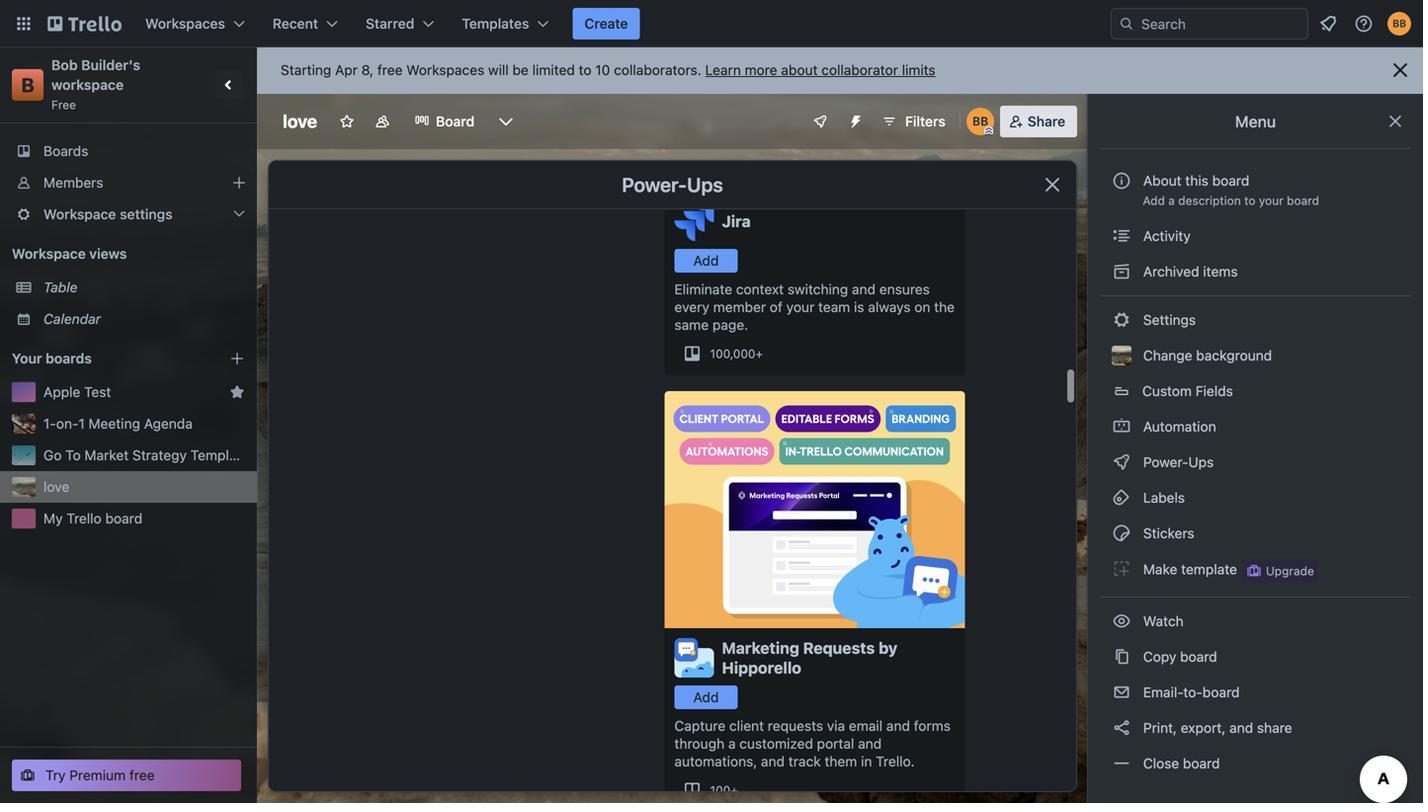 Task type: describe. For each thing, give the bounding box(es) containing it.
premium
[[69, 767, 126, 784]]

be
[[512, 62, 529, 78]]

copy board
[[1139, 649, 1217, 665]]

and left share
[[1229, 720, 1253, 736]]

activity
[[1139, 228, 1191, 244]]

1 horizontal spatial ups
[[1188, 454, 1214, 470]]

your inside eliminate context switching and ensures every member of your team is always on the same page.
[[786, 299, 815, 315]]

on-
[[56, 416, 78, 432]]

apple
[[43, 384, 80, 400]]

your inside about this board add a description to your board
[[1259, 194, 1284, 208]]

my trello board link
[[43, 509, 245, 529]]

client
[[729, 718, 764, 734]]

upgrade
[[1266, 564, 1314, 578]]

add for jira
[[693, 252, 719, 269]]

archived
[[1143, 263, 1199, 280]]

1 horizontal spatial free
[[377, 62, 403, 78]]

email-
[[1143, 684, 1183, 701]]

this member is an admin of this board. image
[[984, 126, 993, 135]]

archived items
[[1139, 263, 1238, 280]]

collaborators.
[[614, 62, 701, 78]]

1 vertical spatial workspaces
[[406, 62, 484, 78]]

filters button
[[876, 106, 951, 137]]

watch link
[[1100, 606, 1411, 637]]

workspace for workspace views
[[12, 246, 86, 262]]

templates button
[[450, 8, 561, 40]]

change background
[[1139, 347, 1272, 364]]

add button for marketing requests by hipporello
[[674, 686, 738, 710]]

market
[[84, 447, 129, 463]]

sm image for automation
[[1112, 417, 1132, 437]]

archived items link
[[1100, 256, 1411, 288]]

workspace views
[[12, 246, 127, 262]]

builder's
[[81, 57, 140, 73]]

by
[[879, 639, 897, 658]]

recent
[[273, 15, 318, 32]]

workspace navigation collapse icon image
[[215, 71, 243, 99]]

board up print, export, and share
[[1203, 684, 1240, 701]]

custom fields button
[[1100, 376, 1411, 407]]

sm image for stickers
[[1112, 524, 1132, 544]]

this
[[1185, 172, 1209, 189]]

upgrade button
[[1242, 559, 1318, 583]]

go
[[43, 447, 62, 463]]

always
[[868, 299, 911, 315]]

sm image for print, export, and share
[[1112, 718, 1132, 738]]

0 horizontal spatial love
[[43, 479, 69, 495]]

collaborator
[[821, 62, 898, 78]]

board up description
[[1212, 172, 1249, 189]]

filters
[[905, 113, 946, 129]]

on
[[914, 299, 930, 315]]

eliminate context switching and ensures every member of your team is always on the same page.
[[674, 281, 955, 333]]

b link
[[12, 69, 43, 101]]

close board link
[[1100, 748, 1411, 780]]

bob builder (bobbuilder40) image
[[966, 108, 994, 135]]

power ups image
[[812, 114, 828, 129]]

open information menu image
[[1354, 14, 1374, 34]]

0 notifications image
[[1316, 12, 1340, 36]]

menu
[[1235, 112, 1276, 131]]

starting
[[281, 62, 331, 78]]

sm image for make template
[[1112, 559, 1132, 579]]

members link
[[0, 167, 257, 199]]

items
[[1203, 263, 1238, 280]]

print,
[[1143, 720, 1177, 736]]

about
[[1143, 172, 1182, 189]]

a inside about this board add a description to your board
[[1168, 194, 1175, 208]]

every
[[674, 299, 709, 315]]

table link
[[43, 278, 245, 297]]

boards
[[43, 143, 88, 159]]

background
[[1196, 347, 1272, 364]]

hipporello
[[722, 659, 801, 677]]

ensures
[[879, 281, 930, 297]]

+ for marketing requests by hipporello
[[731, 784, 738, 798]]

custom
[[1142, 383, 1192, 399]]

love link
[[43, 477, 245, 497]]

try premium free button
[[12, 760, 241, 792]]

of
[[770, 299, 783, 315]]

workspace for workspace settings
[[43, 206, 116, 222]]

close
[[1143, 756, 1179, 772]]

bob builder (bobbuilder40) image
[[1388, 12, 1411, 36]]

capture
[[674, 718, 726, 734]]

sm image for activity
[[1112, 226, 1132, 246]]

sm image for power-ups
[[1112, 453, 1132, 472]]

sm image for email-to-board
[[1112, 683, 1132, 703]]

and up in
[[858, 736, 882, 752]]

1 horizontal spatial power-ups
[[1139, 454, 1218, 470]]

change background link
[[1100, 340, 1411, 372]]

meeting
[[88, 416, 140, 432]]

0 horizontal spatial to
[[579, 62, 592, 78]]

requests
[[803, 639, 875, 658]]

starred button
[[354, 8, 446, 40]]

add button for jira
[[674, 249, 738, 273]]

your boards with 5 items element
[[12, 347, 200, 371]]

jira
[[722, 212, 751, 231]]

automations,
[[674, 754, 757, 770]]

to inside about this board add a description to your board
[[1244, 194, 1256, 208]]

free
[[51, 98, 76, 112]]

copy board link
[[1100, 641, 1411, 673]]

0 vertical spatial power-
[[622, 173, 687, 196]]

starting apr 8, free workspaces will be limited to 10 collaborators. learn more about collaborator limits
[[281, 62, 936, 78]]

requests
[[768, 718, 823, 734]]

workspace
[[51, 77, 124, 93]]

watch
[[1139, 613, 1187, 630]]

settings
[[1139, 312, 1196, 328]]

apple test link
[[43, 382, 221, 402]]

go to market strategy template
[[43, 447, 249, 463]]

switching
[[788, 281, 848, 297]]

1 horizontal spatial power-
[[1143, 454, 1188, 470]]

love inside text field
[[283, 111, 317, 132]]

learn
[[705, 62, 741, 78]]

starred icon image
[[229, 384, 245, 400]]

a inside capture client requests via email and forms through a customized portal and automations, and track them in trello.
[[728, 736, 736, 752]]

marketing requests by hipporello
[[722, 639, 897, 677]]

100,000 +
[[710, 347, 763, 361]]

boards
[[46, 350, 92, 367]]

Search field
[[1135, 9, 1307, 39]]

activity link
[[1100, 220, 1411, 252]]



Task type: locate. For each thing, give the bounding box(es) containing it.
board down export,
[[1183, 756, 1220, 772]]

1 horizontal spatial your
[[1259, 194, 1284, 208]]

love up my
[[43, 479, 69, 495]]

1 vertical spatial +
[[731, 784, 738, 798]]

power-ups link
[[1100, 447, 1411, 478]]

to
[[579, 62, 592, 78], [1244, 194, 1256, 208]]

free
[[377, 62, 403, 78], [129, 767, 155, 784]]

them
[[825, 754, 857, 770]]

same
[[674, 317, 709, 333]]

make template
[[1139, 562, 1237, 578]]

ups down automation
[[1188, 454, 1214, 470]]

0 horizontal spatial your
[[786, 299, 815, 315]]

0 vertical spatial add
[[1143, 194, 1165, 208]]

capture client requests via email and forms through a customized portal and automations, and track them in trello.
[[674, 718, 951, 770]]

0 vertical spatial workspace
[[43, 206, 116, 222]]

ups up jira
[[687, 173, 723, 196]]

about
[[781, 62, 818, 78]]

1-on-1 meeting agenda link
[[43, 414, 245, 434]]

email-to-board link
[[1100, 677, 1411, 709]]

sm image for archived items
[[1112, 262, 1132, 282]]

0 vertical spatial love
[[283, 111, 317, 132]]

0 vertical spatial ups
[[687, 173, 723, 196]]

1
[[78, 416, 85, 432]]

via
[[827, 718, 845, 734]]

b
[[21, 73, 34, 96]]

sm image for close board
[[1112, 754, 1132, 774]]

close board
[[1139, 756, 1220, 772]]

email-to-board
[[1139, 684, 1240, 701]]

trello.
[[876, 754, 915, 770]]

sm image inside labels "link"
[[1112, 488, 1132, 508]]

sm image inside email-to-board link
[[1112, 683, 1132, 703]]

about this board add a description to your board
[[1143, 172, 1319, 208]]

your right of
[[786, 299, 815, 315]]

sm image inside watch link
[[1112, 612, 1132, 631]]

board up to-
[[1180, 649, 1217, 665]]

1 vertical spatial power-ups
[[1139, 454, 1218, 470]]

starred
[[366, 15, 414, 32]]

stickers
[[1139, 525, 1194, 542]]

and
[[852, 281, 876, 297], [886, 718, 910, 734], [1229, 720, 1253, 736], [858, 736, 882, 752], [761, 754, 785, 770]]

sm image
[[1112, 226, 1132, 246], [1112, 417, 1132, 437], [1112, 488, 1132, 508], [1112, 559, 1132, 579], [1112, 683, 1132, 703]]

in
[[861, 754, 872, 770]]

board link
[[402, 106, 486, 137]]

4 sm image from the top
[[1112, 524, 1132, 544]]

apr
[[335, 62, 358, 78]]

sm image for watch
[[1112, 612, 1132, 631]]

workspace inside workspace settings popup button
[[43, 206, 116, 222]]

sm image inside close board link
[[1112, 754, 1132, 774]]

test
[[84, 384, 111, 400]]

2 sm image from the top
[[1112, 417, 1132, 437]]

templates
[[462, 15, 529, 32]]

export,
[[1181, 720, 1226, 736]]

1 vertical spatial a
[[728, 736, 736, 752]]

your boards
[[12, 350, 92, 367]]

+ for jira
[[756, 347, 763, 361]]

+ down member
[[756, 347, 763, 361]]

search image
[[1119, 16, 1135, 32]]

4 sm image from the top
[[1112, 559, 1132, 579]]

workspace up table
[[12, 246, 86, 262]]

1 horizontal spatial a
[[1168, 194, 1175, 208]]

eliminate
[[674, 281, 732, 297]]

add
[[1143, 194, 1165, 208], [693, 252, 719, 269], [693, 689, 719, 706]]

8,
[[361, 62, 374, 78]]

7 sm image from the top
[[1112, 718, 1132, 738]]

1 sm image from the top
[[1112, 262, 1132, 282]]

free right 8,
[[377, 62, 403, 78]]

add for marketing requests by hipporello
[[693, 689, 719, 706]]

sm image inside the archived items link
[[1112, 262, 1132, 282]]

a down client
[[728, 736, 736, 752]]

0 vertical spatial a
[[1168, 194, 1175, 208]]

1 vertical spatial your
[[786, 299, 815, 315]]

love left star or unstar board icon
[[283, 111, 317, 132]]

0 vertical spatial add button
[[674, 249, 738, 273]]

5 sm image from the top
[[1112, 683, 1132, 703]]

sm image inside activity link
[[1112, 226, 1132, 246]]

0 horizontal spatial power-
[[622, 173, 687, 196]]

recent button
[[261, 8, 350, 40]]

free inside button
[[129, 767, 155, 784]]

change
[[1143, 347, 1192, 364]]

1 vertical spatial power-
[[1143, 454, 1188, 470]]

0 horizontal spatial +
[[731, 784, 738, 798]]

1 horizontal spatial workspaces
[[406, 62, 484, 78]]

power-ups up jira
[[622, 173, 723, 196]]

try
[[45, 767, 66, 784]]

workspaces up board link
[[406, 62, 484, 78]]

and inside eliminate context switching and ensures every member of your team is always on the same page.
[[852, 281, 876, 297]]

sm image left labels
[[1112, 488, 1132, 508]]

sm image for settings
[[1112, 310, 1132, 330]]

add up eliminate
[[693, 252, 719, 269]]

sm image inside settings link
[[1112, 310, 1132, 330]]

sm image left automation
[[1112, 417, 1132, 437]]

0 vertical spatial +
[[756, 347, 763, 361]]

team
[[818, 299, 850, 315]]

my
[[43, 510, 63, 527]]

bob builder's workspace link
[[51, 57, 144, 93]]

Board name text field
[[273, 106, 327, 137]]

customized
[[739, 736, 813, 752]]

sm image inside power-ups link
[[1112, 453, 1132, 472]]

1 vertical spatial love
[[43, 479, 69, 495]]

0 vertical spatial your
[[1259, 194, 1284, 208]]

to up activity link
[[1244, 194, 1256, 208]]

0 vertical spatial power-ups
[[622, 173, 723, 196]]

share
[[1028, 113, 1065, 129]]

0 horizontal spatial workspaces
[[145, 15, 225, 32]]

add button up capture
[[674, 686, 738, 710]]

automation link
[[1100, 411, 1411, 443]]

limits
[[902, 62, 936, 78]]

100,000
[[710, 347, 756, 361]]

your up activity link
[[1259, 194, 1284, 208]]

add button
[[674, 249, 738, 273], [674, 686, 738, 710]]

1 vertical spatial to
[[1244, 194, 1256, 208]]

marketing
[[722, 639, 799, 658]]

labels
[[1139, 490, 1185, 506]]

add board image
[[229, 351, 245, 367]]

1 vertical spatial workspace
[[12, 246, 86, 262]]

description
[[1178, 194, 1241, 208]]

add up capture
[[693, 689, 719, 706]]

trello
[[67, 510, 102, 527]]

0 horizontal spatial power-ups
[[622, 173, 723, 196]]

1 add button from the top
[[674, 249, 738, 273]]

0 vertical spatial free
[[377, 62, 403, 78]]

0 horizontal spatial ups
[[687, 173, 723, 196]]

1 vertical spatial ups
[[1188, 454, 1214, 470]]

back to home image
[[47, 8, 122, 40]]

add inside about this board add a description to your board
[[1143, 194, 1165, 208]]

and down customized
[[761, 754, 785, 770]]

1 horizontal spatial love
[[283, 111, 317, 132]]

workspace down members
[[43, 206, 116, 222]]

create button
[[573, 8, 640, 40]]

custom fields
[[1142, 383, 1233, 399]]

automation image
[[840, 106, 868, 133]]

apple test
[[43, 384, 111, 400]]

1 sm image from the top
[[1112, 226, 1132, 246]]

workspaces inside dropdown button
[[145, 15, 225, 32]]

workspace settings button
[[0, 199, 257, 230]]

and up "is"
[[852, 281, 876, 297]]

print, export, and share link
[[1100, 713, 1411, 744]]

to
[[65, 447, 81, 463]]

2 sm image from the top
[[1112, 310, 1132, 330]]

star or unstar board image
[[339, 114, 355, 129]]

add down about
[[1143, 194, 1165, 208]]

0 vertical spatial to
[[579, 62, 592, 78]]

print, export, and share
[[1139, 720, 1292, 736]]

3 sm image from the top
[[1112, 488, 1132, 508]]

board up activity link
[[1287, 194, 1319, 208]]

calendar link
[[43, 309, 245, 329]]

share button
[[1000, 106, 1077, 137]]

free right premium
[[129, 767, 155, 784]]

views
[[89, 246, 127, 262]]

sm image left email-
[[1112, 683, 1132, 703]]

board
[[436, 113, 475, 129]]

automation
[[1139, 419, 1216, 435]]

2 vertical spatial add
[[693, 689, 719, 706]]

1 horizontal spatial to
[[1244, 194, 1256, 208]]

template
[[1181, 562, 1237, 578]]

sm image for labels
[[1112, 488, 1132, 508]]

sm image inside the 'copy board' link
[[1112, 647, 1132, 667]]

primary element
[[0, 0, 1423, 47]]

agenda
[[144, 416, 193, 432]]

100 +
[[710, 784, 738, 798]]

6 sm image from the top
[[1112, 647, 1132, 667]]

to left 10
[[579, 62, 592, 78]]

0 horizontal spatial free
[[129, 767, 155, 784]]

will
[[488, 62, 509, 78]]

1 horizontal spatial +
[[756, 347, 763, 361]]

sm image left 'activity'
[[1112, 226, 1132, 246]]

8 sm image from the top
[[1112, 754, 1132, 774]]

1 vertical spatial add button
[[674, 686, 738, 710]]

add button up eliminate
[[674, 249, 738, 273]]

sm image inside automation "link"
[[1112, 417, 1132, 437]]

ups
[[687, 173, 723, 196], [1188, 454, 1214, 470]]

workspace settings
[[43, 206, 172, 222]]

0 vertical spatial workspaces
[[145, 15, 225, 32]]

table
[[43, 279, 78, 295]]

0 horizontal spatial a
[[728, 736, 736, 752]]

sm image inside stickers link
[[1112, 524, 1132, 544]]

sm image
[[1112, 262, 1132, 282], [1112, 310, 1132, 330], [1112, 453, 1132, 472], [1112, 524, 1132, 544], [1112, 612, 1132, 631], [1112, 647, 1132, 667], [1112, 718, 1132, 738], [1112, 754, 1132, 774]]

and right the email
[[886, 718, 910, 734]]

workspaces
[[145, 15, 225, 32], [406, 62, 484, 78]]

power-ups down automation
[[1139, 454, 1218, 470]]

customize views image
[[496, 112, 516, 131]]

a down about
[[1168, 194, 1175, 208]]

make
[[1143, 562, 1177, 578]]

sm image inside the print, export, and share link
[[1112, 718, 1132, 738]]

2 add button from the top
[[674, 686, 738, 710]]

the
[[934, 299, 955, 315]]

1-on-1 meeting agenda
[[43, 416, 193, 432]]

+
[[756, 347, 763, 361], [731, 784, 738, 798]]

boards link
[[0, 135, 257, 167]]

a
[[1168, 194, 1175, 208], [728, 736, 736, 752]]

+ down automations,
[[731, 784, 738, 798]]

workspaces button
[[133, 8, 257, 40]]

workspace visible image
[[375, 114, 390, 129]]

1 vertical spatial free
[[129, 767, 155, 784]]

5 sm image from the top
[[1112, 612, 1132, 631]]

to-
[[1183, 684, 1203, 701]]

board down love link
[[105, 510, 142, 527]]

sm image for copy board
[[1112, 647, 1132, 667]]

sm image left make
[[1112, 559, 1132, 579]]

1 vertical spatial add
[[693, 252, 719, 269]]

workspaces up workspace navigation collapse icon
[[145, 15, 225, 32]]

3 sm image from the top
[[1112, 453, 1132, 472]]

create
[[584, 15, 628, 32]]

your
[[12, 350, 42, 367]]



Task type: vqa. For each thing, say whether or not it's contained in the screenshot.
+
yes



